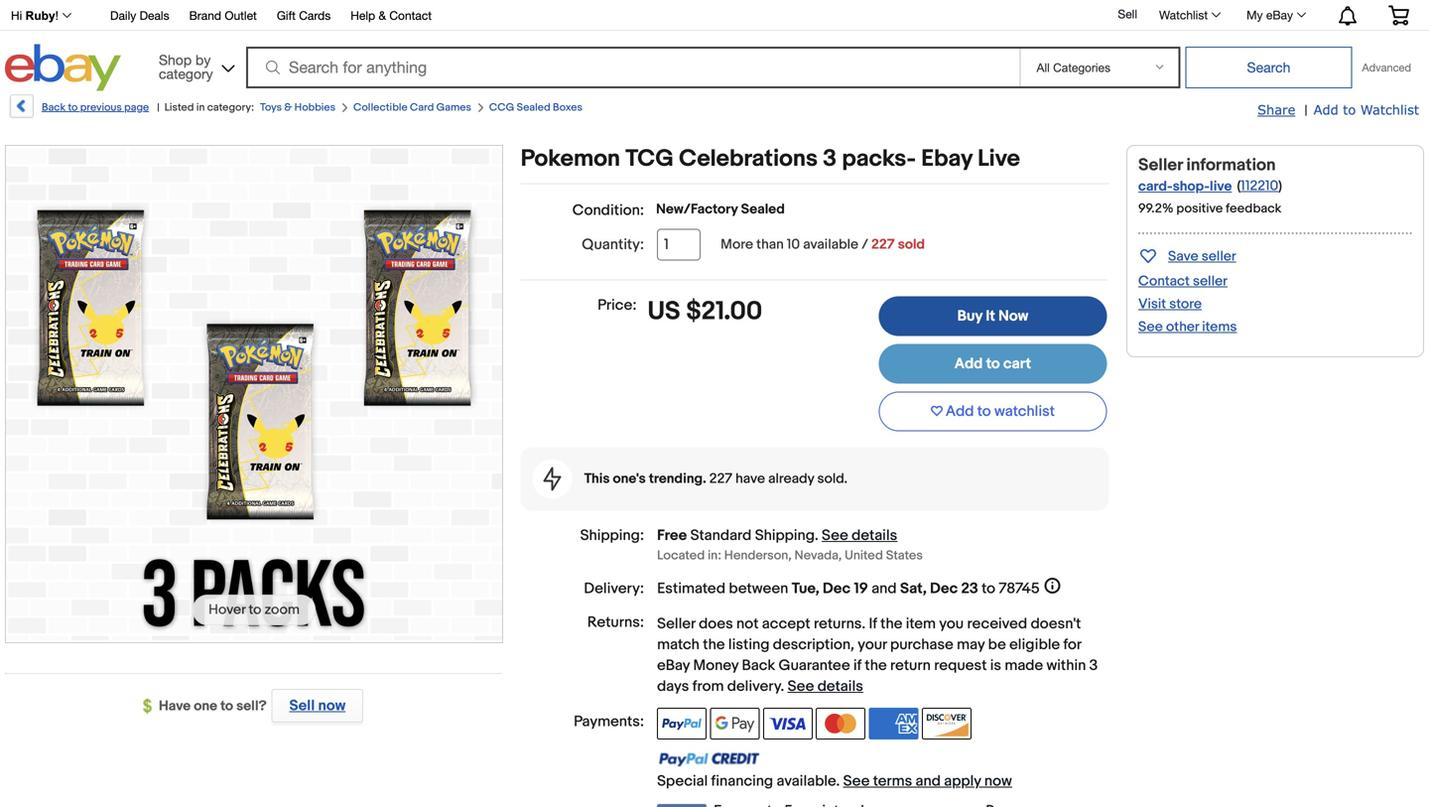 Task type: describe. For each thing, give the bounding box(es) containing it.
listed
[[165, 101, 194, 114]]

in:
[[708, 548, 722, 564]]

eligible
[[1010, 636, 1061, 654]]

$21.00
[[686, 296, 763, 327]]

sell for sell
[[1119, 7, 1138, 21]]

back inside seller does not accept returns. if the item you received doesn't match the listing description, your purchase may be eligible for ebay money back guarantee
[[742, 657, 776, 675]]

3 inside the if the return request is made within 3 days from delivery
[[1090, 657, 1098, 675]]

see other items link
[[1139, 319, 1238, 336]]

112210 link
[[1241, 178, 1279, 195]]

to right one
[[221, 698, 233, 715]]

trending.
[[649, 471, 707, 488]]

is
[[991, 657, 1002, 675]]

if
[[854, 657, 862, 675]]

0 vertical spatial back
[[42, 101, 66, 114]]

money
[[694, 657, 739, 675]]

1 vertical spatial details
[[818, 678, 864, 696]]

brand outlet
[[189, 8, 257, 22]]

23
[[962, 580, 979, 598]]

add to watchlist
[[946, 403, 1056, 421]]

sell for sell now
[[289, 697, 315, 715]]

daily deals
[[110, 8, 169, 22]]

outlet
[[225, 8, 257, 22]]

may
[[957, 636, 985, 654]]

to inside button
[[978, 403, 992, 421]]

guarantee
[[779, 657, 851, 675]]

78745
[[999, 580, 1040, 598]]

gift cards link
[[277, 5, 331, 27]]

have
[[159, 698, 191, 715]]

this
[[584, 471, 610, 488]]

ruby
[[25, 9, 55, 22]]

now inside us $21.00 main content
[[985, 773, 1013, 790]]

collectible card games link
[[354, 101, 472, 114]]

1 dec from the left
[[823, 580, 851, 598]]

us $21.00
[[648, 296, 763, 327]]

share
[[1258, 102, 1296, 117]]

in
[[196, 101, 205, 114]]

this one's trending. 227 have already sold.
[[584, 471, 848, 488]]

have one to sell?
[[159, 698, 267, 715]]

and for terms
[[916, 773, 941, 790]]

ccg sealed boxes link
[[489, 101, 583, 114]]

toys & hobbies link
[[260, 101, 336, 114]]

see terms and apply now link
[[844, 773, 1013, 790]]

collectible card games
[[354, 101, 472, 114]]

see down the guarantee on the right of page
[[788, 678, 815, 696]]

to left previous
[[68, 101, 78, 114]]

not
[[737, 615, 759, 633]]

live
[[978, 145, 1021, 173]]

feedback
[[1226, 201, 1282, 216]]

visa image
[[763, 708, 813, 740]]

my
[[1247, 8, 1264, 22]]

sell now
[[289, 697, 346, 715]]

one
[[194, 698, 217, 715]]

quantity:
[[582, 236, 645, 254]]

and for 19
[[872, 580, 897, 598]]

already
[[769, 471, 815, 488]]

Quantity: text field
[[657, 229, 701, 261]]

toys
[[260, 101, 282, 114]]

dollar sign image
[[143, 699, 159, 715]]

save seller
[[1169, 248, 1237, 265]]

positive
[[1177, 201, 1224, 216]]

apply
[[945, 773, 982, 790]]

estimated
[[657, 580, 726, 598]]

help & contact link
[[351, 5, 432, 27]]

brand
[[189, 8, 221, 22]]

from
[[693, 678, 724, 696]]

days
[[657, 678, 689, 696]]

be
[[989, 636, 1007, 654]]

category:
[[207, 101, 254, 114]]

located
[[657, 548, 705, 564]]

cards
[[299, 8, 331, 22]]

other
[[1167, 319, 1200, 336]]

seller for save
[[1202, 248, 1237, 265]]

0 horizontal spatial 227
[[710, 471, 733, 488]]

card
[[410, 101, 434, 114]]

watchlist inside "watchlist" link
[[1160, 8, 1209, 22]]

terms
[[874, 773, 913, 790]]

items
[[1203, 319, 1238, 336]]

save seller button
[[1139, 244, 1237, 267]]

see left the terms
[[844, 773, 870, 790]]

)
[[1279, 178, 1283, 195]]

does
[[699, 615, 734, 633]]

contact inside help & contact link
[[390, 8, 432, 22]]

item
[[906, 615, 936, 633]]

add to cart
[[955, 355, 1032, 373]]

see inside free standard shipping . see details located in: henderson, nevada, united states
[[822, 527, 849, 545]]

0 vertical spatial see details link
[[822, 527, 898, 545]]

shipping
[[755, 527, 815, 545]]

delivery
[[728, 678, 781, 696]]

paypal credit image
[[657, 751, 761, 767]]

card-shop-live link
[[1139, 178, 1233, 195]]

cart
[[1004, 355, 1032, 373]]

sell now link
[[267, 689, 363, 723]]

previous
[[80, 101, 122, 114]]

& for toys
[[284, 101, 292, 114]]

sat,
[[901, 580, 927, 598]]

free
[[657, 527, 687, 545]]

pokemon tcg celebrations 3 packs- ebay live - picture 1 of 1 image
[[6, 144, 502, 640]]

add for add to cart
[[955, 355, 983, 373]]

with details__icon image
[[544, 467, 562, 491]]

1 vertical spatial the
[[703, 636, 725, 654]]

page
[[124, 101, 149, 114]]

ebay inside seller does not accept returns. if the item you received doesn't match the listing description, your purchase may be eligible for ebay money back guarantee
[[657, 657, 690, 675]]

collectible
[[354, 101, 408, 114]]

the inside the if the return request is made within 3 days from delivery
[[865, 657, 887, 675]]

. see details
[[781, 678, 864, 696]]

shipping:
[[580, 527, 645, 545]]

sealed for ccg
[[517, 101, 551, 114]]



Task type: vqa. For each thing, say whether or not it's contained in the screenshot.
(
yes



Task type: locate. For each thing, give the bounding box(es) containing it.
to left cart
[[987, 355, 1001, 373]]

shop
[[159, 52, 192, 68]]

tcg
[[626, 145, 674, 173]]

deals
[[140, 8, 169, 22]]

1 horizontal spatial and
[[916, 773, 941, 790]]

0 horizontal spatial seller
[[657, 615, 696, 633]]

details down if
[[818, 678, 864, 696]]

add inside button
[[946, 403, 975, 421]]

see down visit
[[1139, 319, 1164, 336]]

details up united in the right bottom of the page
[[852, 527, 898, 545]]

if
[[869, 615, 878, 633]]

watchlist inside share | add to watchlist
[[1361, 102, 1420, 117]]

1 vertical spatial now
[[985, 773, 1013, 790]]

return
[[891, 657, 931, 675]]

0 vertical spatial the
[[881, 615, 903, 633]]

ebay up "days"
[[657, 657, 690, 675]]

0 horizontal spatial &
[[284, 101, 292, 114]]

more
[[721, 236, 754, 253]]

back to previous page link
[[8, 94, 149, 125]]

none submit inside shop by category banner
[[1186, 47, 1353, 88]]

0 vertical spatial seller
[[1139, 155, 1183, 176]]

the right "if"
[[881, 615, 903, 633]]

contact inside contact seller visit store see other items
[[1139, 273, 1190, 290]]

and
[[872, 580, 897, 598], [916, 773, 941, 790]]

| right share button
[[1305, 102, 1308, 119]]

add down 'buy'
[[955, 355, 983, 373]]

seller up card- at the top right of page
[[1139, 155, 1183, 176]]

united
[[845, 548, 884, 564]]

watchlist
[[995, 403, 1056, 421]]

my ebay
[[1247, 8, 1294, 22]]

seller
[[1202, 248, 1237, 265], [1194, 273, 1228, 290]]

& inside help & contact link
[[379, 8, 386, 22]]

daily deals link
[[110, 5, 169, 27]]

add to watchlist button
[[879, 392, 1108, 431]]

us $21.00 main content
[[521, 145, 1110, 807]]

1 vertical spatial back
[[742, 657, 776, 675]]

1 horizontal spatial &
[[379, 8, 386, 22]]

0 vertical spatial contact
[[390, 8, 432, 22]]

back up delivery
[[742, 657, 776, 675]]

for
[[1064, 636, 1082, 654]]

1 horizontal spatial |
[[1305, 102, 1308, 119]]

sell left "watchlist" link
[[1119, 7, 1138, 21]]

0 horizontal spatial contact
[[390, 8, 432, 22]]

sell inside account navigation
[[1119, 7, 1138, 21]]

2 vertical spatial the
[[865, 657, 887, 675]]

seller for does
[[657, 615, 696, 633]]

to left watchlist
[[978, 403, 992, 421]]

master card image
[[816, 708, 866, 740]]

seller for information
[[1139, 155, 1183, 176]]

| inside share | add to watchlist
[[1305, 102, 1308, 119]]

nevada,
[[795, 548, 842, 564]]

the
[[881, 615, 903, 633], [703, 636, 725, 654], [865, 657, 887, 675]]

dec left 23 at the right bottom
[[931, 580, 958, 598]]

you
[[940, 615, 964, 633]]

and right 19
[[872, 580, 897, 598]]

see
[[1139, 319, 1164, 336], [822, 527, 849, 545], [788, 678, 815, 696], [844, 773, 870, 790]]

packs-
[[842, 145, 917, 173]]

price:
[[598, 296, 637, 314]]

1 horizontal spatial now
[[985, 773, 1013, 790]]

& for help
[[379, 8, 386, 22]]

seller inside button
[[1202, 248, 1237, 265]]

american express image
[[869, 708, 919, 740]]

dec
[[823, 580, 851, 598], [931, 580, 958, 598]]

seller information card-shop-live ( 112210 ) 99.2% positive feedback
[[1139, 155, 1283, 216]]

ccg sealed boxes
[[489, 101, 583, 114]]

ebay mastercard image
[[657, 804, 707, 807]]

0 horizontal spatial ebay
[[657, 657, 690, 675]]

227 left have on the bottom of page
[[710, 471, 733, 488]]

account navigation
[[0, 0, 1425, 31]]

sell
[[1119, 7, 1138, 21], [289, 697, 315, 715]]

. inside free standard shipping . see details located in: henderson, nevada, united states
[[815, 527, 819, 545]]

ebay right my
[[1267, 8, 1294, 22]]

2 vertical spatial add
[[946, 403, 975, 421]]

0 vertical spatial sell
[[1119, 7, 1138, 21]]

0 vertical spatial 227
[[872, 236, 895, 253]]

227 right /
[[872, 236, 895, 253]]

ebay
[[922, 145, 973, 173]]

advanced link
[[1353, 48, 1422, 87]]

sealed right ccg
[[517, 101, 551, 114]]

back to previous page
[[42, 101, 149, 114]]

add to watchlist link
[[1314, 101, 1420, 119]]

one's
[[613, 471, 646, 488]]

3 left packs-
[[823, 145, 837, 173]]

0 vertical spatial add
[[1314, 102, 1339, 117]]

112210
[[1241, 178, 1279, 195]]

3 right within
[[1090, 657, 1098, 675]]

seller
[[1139, 155, 1183, 176], [657, 615, 696, 633]]

sealed inside us $21.00 main content
[[741, 201, 785, 218]]

accept
[[762, 615, 811, 633]]

seller inside seller information card-shop-live ( 112210 ) 99.2% positive feedback
[[1139, 155, 1183, 176]]

. up 'nevada,'
[[815, 527, 819, 545]]

to down advanced link
[[1344, 102, 1357, 117]]

doesn't
[[1031, 615, 1082, 633]]

0 vertical spatial 3
[[823, 145, 837, 173]]

now right apply
[[985, 773, 1013, 790]]

visit
[[1139, 296, 1167, 313]]

gift
[[277, 8, 296, 22]]

0 vertical spatial ebay
[[1267, 8, 1294, 22]]

1 horizontal spatial ebay
[[1267, 8, 1294, 22]]

discover image
[[922, 708, 972, 740]]

see details link down the guarantee on the right of page
[[788, 678, 864, 696]]

made
[[1005, 657, 1044, 675]]

1 horizontal spatial .
[[815, 527, 819, 545]]

available.
[[777, 773, 840, 790]]

1 horizontal spatial dec
[[931, 580, 958, 598]]

us
[[648, 296, 681, 327]]

back left previous
[[42, 101, 66, 114]]

payments:
[[574, 713, 645, 731]]

contact right help
[[390, 8, 432, 22]]

1 horizontal spatial back
[[742, 657, 776, 675]]

watchlist down advanced
[[1361, 102, 1420, 117]]

celebrations
[[679, 145, 818, 173]]

1 vertical spatial watchlist
[[1361, 102, 1420, 117]]

seller inside seller does not accept returns. if the item you received doesn't match the listing description, your purchase may be eligible for ebay money back guarantee
[[657, 615, 696, 633]]

returns:
[[588, 614, 645, 632]]

0 horizontal spatial back
[[42, 101, 66, 114]]

details inside free standard shipping . see details located in: henderson, nevada, united states
[[852, 527, 898, 545]]

/
[[862, 236, 869, 253]]

add for add to watchlist
[[946, 403, 975, 421]]

live
[[1210, 178, 1233, 195]]

1 horizontal spatial seller
[[1139, 155, 1183, 176]]

1 vertical spatial contact
[[1139, 273, 1190, 290]]

1 vertical spatial &
[[284, 101, 292, 114]]

seller inside contact seller visit store see other items
[[1194, 273, 1228, 290]]

0 horizontal spatial |
[[157, 101, 160, 114]]

see inside contact seller visit store see other items
[[1139, 319, 1164, 336]]

1 horizontal spatial watchlist
[[1361, 102, 1420, 117]]

it
[[986, 307, 996, 325]]

ebay inside account navigation
[[1267, 8, 1294, 22]]

0 horizontal spatial and
[[872, 580, 897, 598]]

1 vertical spatial sell
[[289, 697, 315, 715]]

save
[[1169, 248, 1199, 265]]

Search for anything text field
[[249, 49, 1016, 86]]

shop by category banner
[[0, 0, 1425, 96]]

1 vertical spatial and
[[916, 773, 941, 790]]

0 vertical spatial seller
[[1202, 248, 1237, 265]]

sell?
[[236, 698, 267, 715]]

than
[[757, 236, 784, 253]]

0 vertical spatial watchlist
[[1160, 8, 1209, 22]]

purchase
[[891, 636, 954, 654]]

0 vertical spatial and
[[872, 580, 897, 598]]

now right 'sell?'
[[318, 697, 346, 715]]

1 horizontal spatial sell
[[1119, 7, 1138, 21]]

sell right 'sell?'
[[289, 697, 315, 715]]

sold.
[[818, 471, 848, 488]]

henderson,
[[725, 548, 792, 564]]

within
[[1047, 657, 1087, 675]]

None submit
[[1186, 47, 1353, 88]]

& right help
[[379, 8, 386, 22]]

description,
[[773, 636, 855, 654]]

dec left 19
[[823, 580, 851, 598]]

seller for contact
[[1194, 273, 1228, 290]]

0 horizontal spatial now
[[318, 697, 346, 715]]

store
[[1170, 296, 1203, 313]]

the up money
[[703, 636, 725, 654]]

1 horizontal spatial 227
[[872, 236, 895, 253]]

seller down save seller
[[1194, 273, 1228, 290]]

to right 23 at the right bottom
[[982, 580, 996, 598]]

0 horizontal spatial 3
[[823, 145, 837, 173]]

add right the share
[[1314, 102, 1339, 117]]

delivery:
[[584, 580, 645, 598]]

1 horizontal spatial contact
[[1139, 273, 1190, 290]]

1 vertical spatial sealed
[[741, 201, 785, 218]]

shop by category button
[[150, 44, 239, 87]]

financing
[[711, 773, 774, 790]]

0 vertical spatial sealed
[[517, 101, 551, 114]]

daily
[[110, 8, 136, 22]]

| left listed
[[157, 101, 160, 114]]

1 vertical spatial .
[[781, 678, 785, 696]]

seller right save
[[1202, 248, 1237, 265]]

google pay image
[[710, 708, 760, 740]]

0 horizontal spatial sell
[[289, 697, 315, 715]]

0 vertical spatial now
[[318, 697, 346, 715]]

contact up visit store link
[[1139, 273, 1190, 290]]

1 horizontal spatial sealed
[[741, 201, 785, 218]]

1 vertical spatial see details link
[[788, 678, 864, 696]]

buy it now link
[[879, 296, 1108, 336]]

1 vertical spatial 227
[[710, 471, 733, 488]]

add to cart link
[[879, 344, 1108, 384]]

help
[[351, 8, 376, 22]]

0 vertical spatial details
[[852, 527, 898, 545]]

0 horizontal spatial dec
[[823, 580, 851, 598]]

&
[[379, 8, 386, 22], [284, 101, 292, 114]]

details
[[852, 527, 898, 545], [818, 678, 864, 696]]

new/factory sealed
[[656, 201, 785, 218]]

|
[[157, 101, 160, 114], [1305, 102, 1308, 119]]

. up visa image
[[781, 678, 785, 696]]

see up 'nevada,'
[[822, 527, 849, 545]]

add inside share | add to watchlist
[[1314, 102, 1339, 117]]

0 horizontal spatial watchlist
[[1160, 8, 1209, 22]]

& right toys
[[284, 101, 292, 114]]

99.2%
[[1139, 201, 1174, 216]]

1 vertical spatial 3
[[1090, 657, 1098, 675]]

1 vertical spatial seller
[[1194, 273, 1228, 290]]

category
[[159, 66, 213, 82]]

1 link
[[1377, 0, 1422, 29]]

1 horizontal spatial 3
[[1090, 657, 1098, 675]]

shop by category
[[159, 52, 213, 82]]

contact
[[390, 8, 432, 22], [1139, 273, 1190, 290]]

condition:
[[573, 202, 645, 219]]

available
[[804, 236, 859, 253]]

0 vertical spatial &
[[379, 8, 386, 22]]

0 horizontal spatial sealed
[[517, 101, 551, 114]]

seller up the match
[[657, 615, 696, 633]]

see details link up united in the right bottom of the page
[[822, 527, 898, 545]]

and left apply
[[916, 773, 941, 790]]

sealed for new/factory
[[741, 201, 785, 218]]

if the return request is made within 3 days from delivery
[[657, 657, 1098, 696]]

to inside share | add to watchlist
[[1344, 102, 1357, 117]]

advanced
[[1363, 61, 1412, 74]]

0 vertical spatial .
[[815, 527, 819, 545]]

sealed up than
[[741, 201, 785, 218]]

have
[[736, 471, 766, 488]]

2 dec from the left
[[931, 580, 958, 598]]

sell link
[[1110, 7, 1147, 21]]

paypal image
[[657, 708, 707, 740]]

boxes
[[553, 101, 583, 114]]

watchlist right 'sell' link
[[1160, 8, 1209, 22]]

1 vertical spatial seller
[[657, 615, 696, 633]]

special financing available. see terms and apply now
[[657, 773, 1013, 790]]

add down add to cart link
[[946, 403, 975, 421]]

0 horizontal spatial .
[[781, 678, 785, 696]]

brand outlet link
[[189, 5, 257, 27]]

the right if
[[865, 657, 887, 675]]

1 vertical spatial ebay
[[657, 657, 690, 675]]

1 vertical spatial add
[[955, 355, 983, 373]]



